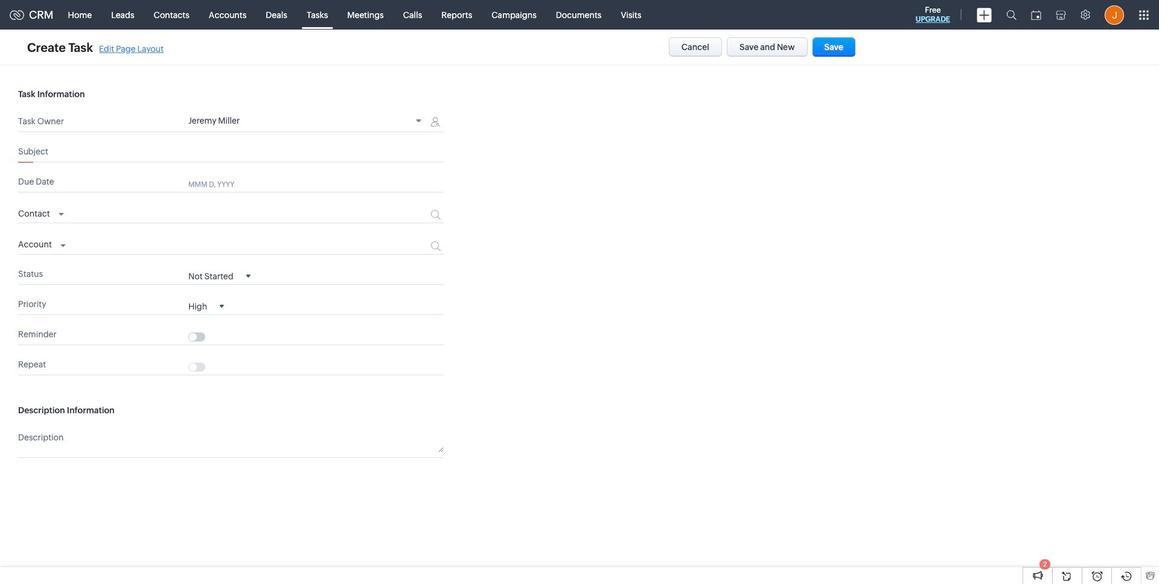 Task type: describe. For each thing, give the bounding box(es) containing it.
create menu image
[[977, 8, 992, 22]]

profile image
[[1105, 5, 1125, 24]]

profile element
[[1098, 0, 1132, 29]]

search element
[[1000, 0, 1024, 30]]

create menu element
[[970, 0, 1000, 29]]

calendar image
[[1032, 10, 1042, 20]]



Task type: locate. For each thing, give the bounding box(es) containing it.
logo image
[[10, 10, 24, 20]]

None button
[[669, 37, 722, 57], [727, 37, 808, 57], [813, 37, 856, 57], [669, 37, 722, 57], [727, 37, 808, 57], [813, 37, 856, 57]]

search image
[[1007, 10, 1017, 20]]

None text field
[[188, 430, 444, 453]]

None field
[[188, 116, 426, 127], [18, 206, 64, 220], [18, 237, 66, 251], [188, 271, 250, 281], [188, 301, 224, 311], [188, 116, 426, 127], [18, 206, 64, 220], [18, 237, 66, 251], [188, 271, 250, 281], [188, 301, 224, 311]]

mmm d, yyyy text field
[[188, 179, 406, 189]]



Task type: vqa. For each thing, say whether or not it's contained in the screenshot.
Create Menu element
yes



